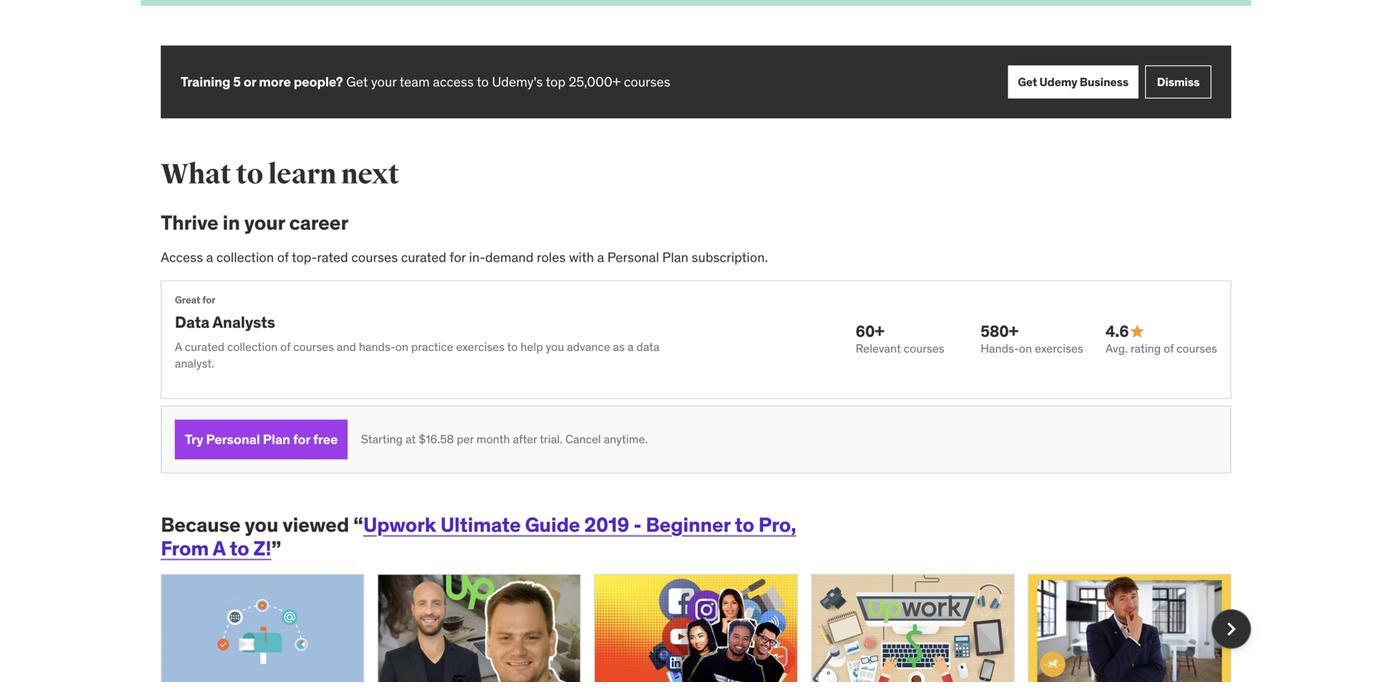Task type: locate. For each thing, give the bounding box(es) containing it.
1 horizontal spatial get
[[1018, 74, 1037, 89]]

1 horizontal spatial plan
[[663, 249, 689, 266]]

try
[[185, 431, 203, 448]]

upwork
[[363, 513, 436, 538]]

avg. rating of courses
[[1106, 342, 1218, 357]]

curated left in- at the left of the page
[[401, 249, 446, 266]]

1 horizontal spatial a
[[597, 249, 604, 266]]

from
[[161, 537, 209, 562]]

for left free
[[293, 431, 310, 448]]

upwork ultimate guide 2019 - beginner to pro, from a to z!
[[161, 513, 796, 562]]

get right people?
[[346, 73, 368, 90]]

a right with
[[597, 249, 604, 266]]

1 vertical spatial personal
[[206, 431, 260, 448]]

2 horizontal spatial for
[[450, 249, 466, 266]]

learn
[[268, 158, 336, 192]]

get udemy business link
[[1008, 66, 1139, 99]]

0 horizontal spatial for
[[202, 294, 215, 307]]

5
[[233, 73, 241, 90]]

0 vertical spatial your
[[371, 73, 397, 90]]

a up the analyst.
[[175, 340, 182, 355]]

thrive in your career element
[[161, 211, 1232, 474]]

1 horizontal spatial for
[[293, 431, 310, 448]]

courses left and on the left of the page
[[293, 340, 334, 355]]

next
[[341, 158, 399, 192]]

exercises
[[456, 340, 505, 355], [1035, 342, 1084, 357]]

1 horizontal spatial you
[[546, 340, 564, 355]]

trial.
[[540, 432, 563, 447]]

to left pro,
[[735, 513, 754, 538]]

0 vertical spatial a
[[175, 340, 182, 355]]

a right from
[[213, 537, 225, 562]]

training
[[181, 73, 230, 90]]

1 horizontal spatial a
[[213, 537, 225, 562]]

starting
[[361, 432, 403, 447]]

rating
[[1131, 342, 1161, 357]]

of left and on the left of the page
[[280, 340, 291, 355]]

thrive
[[161, 211, 218, 236]]

curated inside 'great for data analysts a curated collection of courses and hands-on practice exercises to help you advance as a data analyst.'
[[185, 340, 225, 355]]

plan
[[663, 249, 689, 266], [263, 431, 290, 448]]

2 horizontal spatial a
[[628, 340, 634, 355]]

you right help
[[546, 340, 564, 355]]

guide
[[525, 513, 580, 538]]

0 horizontal spatial your
[[244, 211, 285, 236]]

month
[[477, 432, 510, 447]]

1 horizontal spatial exercises
[[1035, 342, 1084, 357]]

personal right try
[[206, 431, 260, 448]]

$16.58
[[419, 432, 454, 447]]

dismiss
[[1157, 74, 1200, 89]]

of inside 'great for data analysts a curated collection of courses and hands-on practice exercises to help you advance as a data analyst.'
[[280, 340, 291, 355]]

for
[[450, 249, 466, 266], [202, 294, 215, 307], [293, 431, 310, 448]]

top
[[546, 73, 566, 90]]

courses right 'relevant' in the bottom right of the page
[[904, 342, 945, 357]]

for left in- at the left of the page
[[450, 249, 466, 266]]

0 horizontal spatial exercises
[[456, 340, 505, 355]]

personal
[[608, 249, 659, 266], [206, 431, 260, 448]]

access
[[433, 73, 474, 90]]

z!
[[253, 537, 271, 562]]

get left the udemy
[[1018, 74, 1037, 89]]

avg.
[[1106, 342, 1128, 357]]

of
[[277, 249, 289, 266], [280, 340, 291, 355], [1164, 342, 1174, 357]]

1 vertical spatial collection
[[227, 340, 278, 355]]

get
[[346, 73, 368, 90], [1018, 74, 1037, 89]]

on inside 'great for data analysts a curated collection of courses and hands-on practice exercises to help you advance as a data analyst.'
[[395, 340, 409, 355]]

580+ hands-on exercises
[[981, 322, 1084, 357]]

anytime.
[[604, 432, 648, 447]]

exercises inside 580+ hands-on exercises
[[1035, 342, 1084, 357]]

your inside thrive in your career element
[[244, 211, 285, 236]]

plan left free
[[263, 431, 290, 448]]

0 vertical spatial plan
[[663, 249, 689, 266]]

get udemy business
[[1018, 74, 1129, 89]]

ultimate
[[441, 513, 521, 538]]

for right great
[[202, 294, 215, 307]]

roles
[[537, 249, 566, 266]]

you inside 'great for data analysts a curated collection of courses and hands-on practice exercises to help you advance as a data analyst.'
[[546, 340, 564, 355]]

your right the in
[[244, 211, 285, 236]]

you left viewed
[[245, 513, 278, 538]]

what to learn next
[[161, 158, 399, 192]]

pro,
[[759, 513, 796, 538]]

courses right 25,000+
[[624, 73, 671, 90]]

to right access
[[477, 73, 489, 90]]

a
[[206, 249, 213, 266], [597, 249, 604, 266], [628, 340, 634, 355]]

people?
[[294, 73, 343, 90]]

1 horizontal spatial curated
[[401, 249, 446, 266]]

access a collection of top-rated courses curated for in-demand roles with a personal plan subscription.
[[161, 249, 768, 266]]

curated up the analyst.
[[185, 340, 225, 355]]

to left help
[[507, 340, 518, 355]]

curated
[[401, 249, 446, 266], [185, 340, 225, 355]]

personal right with
[[608, 249, 659, 266]]

collection
[[216, 249, 274, 266], [227, 340, 278, 355]]

1 vertical spatial your
[[244, 211, 285, 236]]

to inside 'great for data analysts a curated collection of courses and hands-on practice exercises to help you advance as a data analyst.'
[[507, 340, 518, 355]]

on
[[395, 340, 409, 355], [1019, 342, 1032, 357]]

in-
[[469, 249, 485, 266]]

4.6
[[1106, 322, 1129, 341]]

to
[[477, 73, 489, 90], [236, 158, 263, 192], [507, 340, 518, 355], [735, 513, 754, 538], [230, 537, 249, 562]]

collection down the thrive in your career
[[216, 249, 274, 266]]

1 vertical spatial you
[[245, 513, 278, 538]]

0 vertical spatial personal
[[608, 249, 659, 266]]

0 horizontal spatial on
[[395, 340, 409, 355]]

data analysts link
[[175, 312, 275, 332]]

on inside 580+ hands-on exercises
[[1019, 342, 1032, 357]]

try personal plan for free link
[[175, 420, 348, 460]]

0 horizontal spatial get
[[346, 73, 368, 90]]

0 horizontal spatial curated
[[185, 340, 225, 355]]

free
[[313, 431, 338, 448]]

access
[[161, 249, 203, 266]]

a inside 'great for data analysts a curated collection of courses and hands-on practice exercises to help you advance as a data analyst.'
[[175, 340, 182, 355]]

exercises right practice
[[456, 340, 505, 355]]

1 vertical spatial a
[[213, 537, 225, 562]]

courses right rated
[[351, 249, 398, 266]]

plan left subscription.
[[663, 249, 689, 266]]

60+ relevant courses
[[856, 322, 945, 357]]

a right as
[[628, 340, 634, 355]]

a right access
[[206, 249, 213, 266]]

collection down "analysts"
[[227, 340, 278, 355]]

exercises left "avg."
[[1035, 342, 1084, 357]]

you
[[546, 340, 564, 355], [245, 513, 278, 538]]

your left team
[[371, 73, 397, 90]]

with
[[569, 249, 594, 266]]

courses
[[624, 73, 671, 90], [351, 249, 398, 266], [293, 340, 334, 355], [904, 342, 945, 357], [1177, 342, 1218, 357]]

1 vertical spatial for
[[202, 294, 215, 307]]

a
[[175, 340, 182, 355], [213, 537, 225, 562]]

1 vertical spatial plan
[[263, 431, 290, 448]]

1 horizontal spatial on
[[1019, 342, 1032, 357]]

next image
[[1218, 617, 1245, 643]]

1 horizontal spatial personal
[[608, 249, 659, 266]]

580+
[[981, 322, 1019, 341]]

cancel
[[565, 432, 601, 447]]

for inside 'great for data analysts a curated collection of courses and hands-on practice exercises to help you advance as a data analyst.'
[[202, 294, 215, 307]]

0 vertical spatial you
[[546, 340, 564, 355]]

your
[[371, 73, 397, 90], [244, 211, 285, 236]]

1 vertical spatial curated
[[185, 340, 225, 355]]

1 horizontal spatial your
[[371, 73, 397, 90]]

0 horizontal spatial a
[[175, 340, 182, 355]]

team
[[400, 73, 430, 90]]

relevant
[[856, 342, 901, 357]]



Task type: describe. For each thing, give the bounding box(es) containing it.
0 horizontal spatial you
[[245, 513, 278, 538]]

advance
[[567, 340, 610, 355]]

of right rating
[[1164, 342, 1174, 357]]

help
[[521, 340, 543, 355]]

hands-
[[981, 342, 1019, 357]]

udemy's
[[492, 73, 543, 90]]

25,000+
[[569, 73, 621, 90]]

0 vertical spatial collection
[[216, 249, 274, 266]]

courses right rating
[[1177, 342, 1218, 357]]

analyst.
[[175, 356, 214, 371]]

a inside 'great for data analysts a curated collection of courses and hands-on practice exercises to help you advance as a data analyst.'
[[628, 340, 634, 355]]

as
[[613, 340, 625, 355]]

more
[[259, 73, 291, 90]]

practice
[[411, 340, 453, 355]]

and
[[337, 340, 356, 355]]

demand
[[485, 249, 534, 266]]

after
[[513, 432, 537, 447]]

data
[[637, 340, 660, 355]]

analysts
[[213, 312, 275, 332]]

training 5 or more people? get your team access to udemy's top 25,000+ courses
[[181, 73, 671, 90]]

0 horizontal spatial a
[[206, 249, 213, 266]]

data
[[175, 312, 210, 332]]

-
[[634, 513, 642, 538]]

courses inside 'great for data analysts a curated collection of courses and hands-on practice exercises to help you advance as a data analyst.'
[[293, 340, 334, 355]]

great for data analysts a curated collection of courses and hands-on practice exercises to help you advance as a data analyst.
[[175, 294, 660, 371]]

0 horizontal spatial plan
[[263, 431, 290, 448]]

small image
[[1129, 324, 1146, 340]]

what
[[161, 158, 231, 192]]

to up the thrive in your career
[[236, 158, 263, 192]]

at
[[406, 432, 416, 447]]

or
[[244, 73, 256, 90]]

0 horizontal spatial personal
[[206, 431, 260, 448]]

top-
[[292, 249, 317, 266]]

exercises inside 'great for data analysts a curated collection of courses and hands-on practice exercises to help you advance as a data analyst.'
[[456, 340, 505, 355]]

thrive in your career
[[161, 211, 348, 236]]

hands-
[[359, 340, 395, 355]]

to left z!
[[230, 537, 249, 562]]

business
[[1080, 74, 1129, 89]]

upwork ultimate guide 2019 - beginner to pro, from a to z! link
[[161, 513, 796, 562]]

"
[[271, 537, 281, 562]]

try personal plan for free
[[185, 431, 338, 448]]

dismiss button
[[1145, 66, 1212, 99]]

per
[[457, 432, 474, 447]]

udemy
[[1040, 74, 1078, 89]]

courses inside "60+ relevant courses"
[[904, 342, 945, 357]]

of left top-
[[277, 249, 289, 266]]

"
[[353, 513, 363, 538]]

carousel element
[[161, 575, 1252, 683]]

0 vertical spatial for
[[450, 249, 466, 266]]

because
[[161, 513, 241, 538]]

rated
[[317, 249, 348, 266]]

starting at $16.58 per month after trial. cancel anytime.
[[361, 432, 648, 447]]

collection inside 'great for data analysts a curated collection of courses and hands-on practice exercises to help you advance as a data analyst.'
[[227, 340, 278, 355]]

career
[[289, 211, 348, 236]]

viewed
[[283, 513, 349, 538]]

beginner
[[646, 513, 731, 538]]

because you viewed "
[[161, 513, 363, 538]]

2 vertical spatial for
[[293, 431, 310, 448]]

subscription.
[[692, 249, 768, 266]]

a inside upwork ultimate guide 2019 - beginner to pro, from a to z!
[[213, 537, 225, 562]]

get inside 'link'
[[1018, 74, 1037, 89]]

2019
[[584, 513, 629, 538]]

60+
[[856, 322, 885, 341]]

0 vertical spatial curated
[[401, 249, 446, 266]]

great
[[175, 294, 200, 307]]

in
[[223, 211, 240, 236]]



Task type: vqa. For each thing, say whether or not it's contained in the screenshot.
Upwork Ultimate Guide 2019 - Beginner to Pro, From A to Z! link
yes



